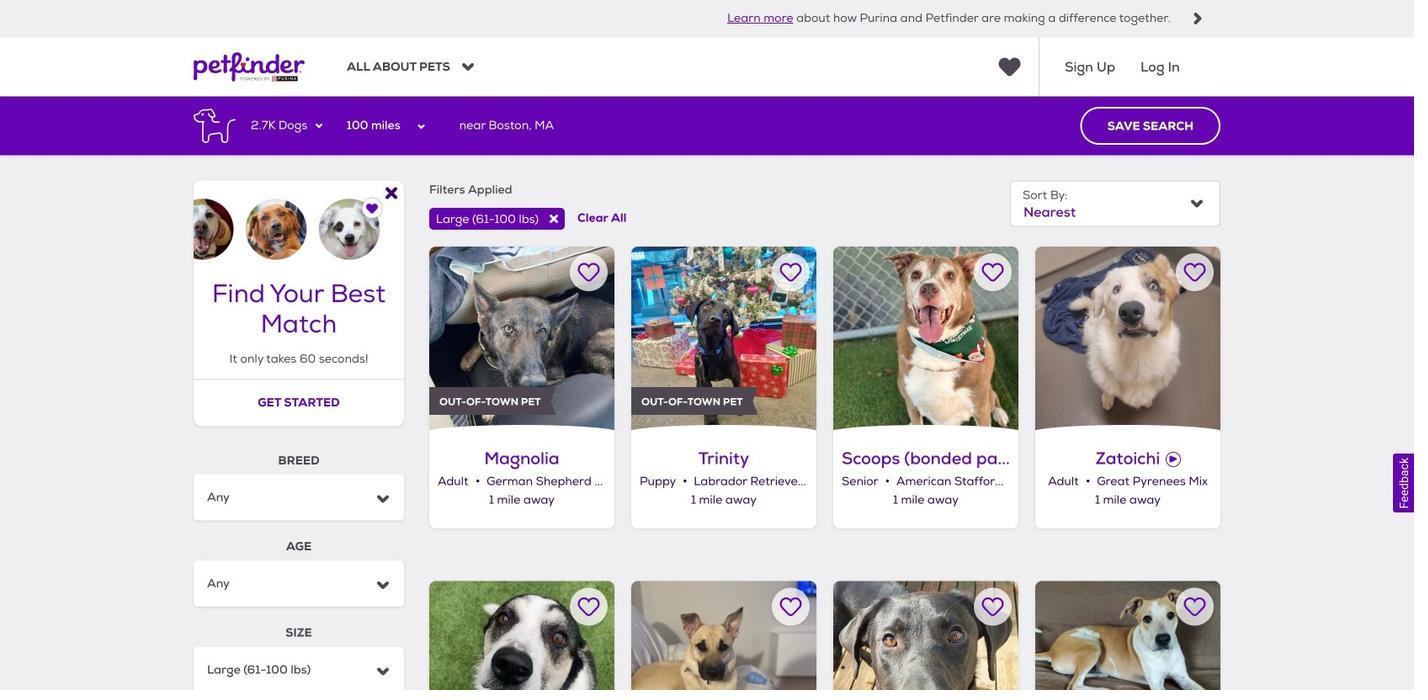 Task type: locate. For each thing, give the bounding box(es) containing it.
main content
[[0, 96, 1414, 690]]

trinity, adoptable dog, puppy female labrador retriever mix, 1 mile away, out-of-town pet. image
[[631, 247, 817, 432]]

tempest, adoptable dog, adult female collie & great pyrenees mix, 1 mile away. image
[[429, 638, 615, 690]]

advertisement element
[[519, 546, 1132, 621]]

dapper duke, adoptable dog, adult male pointer mix, 1 mile away. image
[[1036, 638, 1221, 690]]

zatoichi, adoptable dog, adult male great pyrenees mix, 1 mile away, has video. image
[[1036, 247, 1221, 432]]

rei bunch, adoptable dog, puppy female shepherd mix, 1 mile away. image
[[631, 638, 817, 690]]

petfinder home image
[[194, 37, 305, 96]]

has video image
[[1166, 452, 1181, 467]]

scoops (bonded pair with sasha), adoptable dog, senior male american staffordshire terrier mix, 1 mile away. image
[[834, 247, 1019, 432]]



Task type: vqa. For each thing, say whether or not it's contained in the screenshot.
petfinder home image on the left top of the page
yes



Task type: describe. For each thing, give the bounding box(es) containing it.
potential dog matches image
[[194, 181, 404, 260]]

rico, adoptable dog, adult male labrador retriever & great dane mix, 1 mile away. image
[[834, 638, 1019, 690]]

magnolia, adoptable dog, adult female german shepherd dog, 1 mile away, out-of-town pet. image
[[429, 247, 615, 432]]



